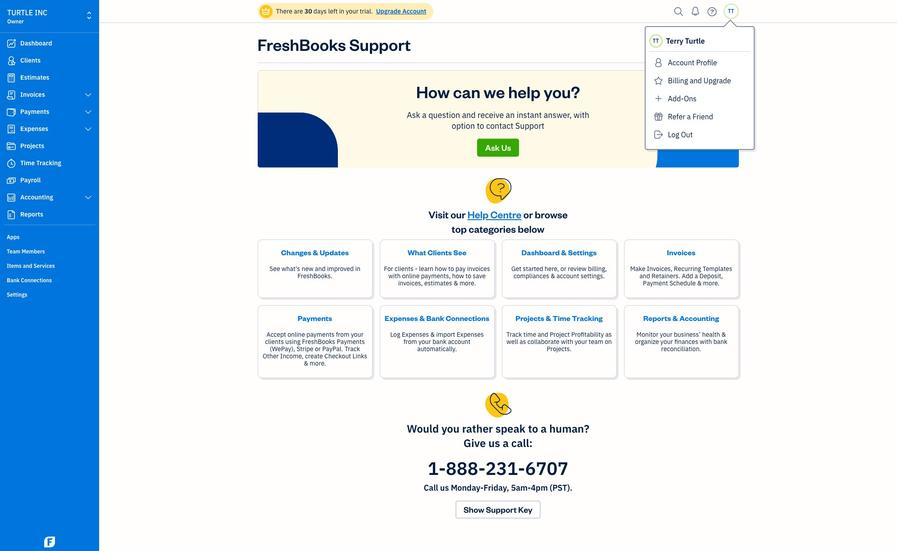 Task type: describe. For each thing, give the bounding box(es) containing it.
crown image
[[261, 7, 271, 16]]

add-ons link
[[649, 91, 750, 106]]

instant
[[517, 110, 542, 120]]

there are 30 days left in your trial. upgrade account
[[276, 7, 426, 15]]

see inside see what's new and improved in freshbooks.
[[269, 265, 280, 273]]

browse
[[535, 208, 568, 221]]

import
[[436, 331, 455, 339]]

1 vertical spatial clients
[[428, 248, 452, 257]]

chevron large down image for invoices
[[84, 91, 92, 99]]

& up project
[[546, 314, 551, 323]]

1 vertical spatial bank
[[426, 314, 444, 323]]

from inside accept online payments from your clients using freshbooks payments (wepay), stripe or paypal. track other income, create checkout links & more.
[[336, 331, 349, 339]]

payment image
[[6, 108, 17, 117]]

projects for projects
[[20, 142, 44, 150]]

turtle
[[7, 8, 33, 17]]

a left call:
[[503, 436, 509, 451]]

our
[[451, 208, 466, 221]]

owner
[[7, 18, 24, 25]]

1 vertical spatial invoices
[[667, 248, 696, 257]]

with inside track time and project profitability as well as collaborate with your team on projects.
[[561, 338, 573, 346]]

ask for ask us
[[485, 142, 500, 153]]

time inside "link"
[[20, 159, 35, 167]]

support for show support key
[[486, 505, 517, 515]]

1 horizontal spatial settings
[[568, 248, 597, 257]]

new
[[302, 265, 314, 273]]

for clients - learn how to pay invoices with online payments, how to save invoices, estimates & more.
[[384, 265, 490, 287]]

1 horizontal spatial as
[[605, 331, 612, 339]]

automatically.
[[417, 345, 457, 353]]

apps link
[[2, 230, 96, 244]]

stripe
[[297, 345, 313, 353]]

log expenses & import expenses from your bank account automatically.
[[390, 331, 484, 353]]

help
[[468, 208, 489, 221]]

reports for reports
[[20, 210, 43, 219]]

freshbooks support
[[258, 34, 411, 55]]

visit
[[429, 208, 449, 221]]

ons
[[684, 94, 697, 103]]

us inside would you rather speak to a human? give us a call:
[[488, 436, 500, 451]]

save
[[473, 272, 486, 280]]

other
[[263, 352, 279, 360]]

dashboard for dashboard & settings
[[522, 248, 560, 257]]

invoices,
[[398, 279, 423, 287]]

upgrade account link
[[374, 7, 426, 15]]

here,
[[545, 265, 559, 273]]

0 horizontal spatial as
[[520, 338, 526, 346]]

your inside accept online payments from your clients using freshbooks payments (wepay), stripe or paypal. track other income, create checkout links & more.
[[351, 331, 363, 339]]

& inside for clients - learn how to pay invoices with online payments, how to save invoices, estimates & more.
[[454, 279, 458, 287]]

recurring
[[674, 265, 701, 273]]

us
[[501, 142, 511, 153]]

1-
[[428, 457, 446, 480]]

more. inside accept online payments from your clients using freshbooks payments (wepay), stripe or paypal. track other income, create checkout links & more.
[[310, 360, 326, 368]]

more. inside for clients - learn how to pay invoices with online payments, how to save invoices, estimates & more.
[[460, 279, 476, 287]]

to left pay
[[448, 265, 454, 273]]

in for left
[[339, 7, 344, 15]]

and inside button
[[690, 76, 702, 85]]

invoice image
[[6, 91, 17, 100]]

refer a friend link
[[649, 110, 750, 124]]

tracking inside "link"
[[36, 159, 61, 167]]

accept online payments from your clients using freshbooks payments (wepay), stripe or paypal. track other income, create checkout links & more.
[[263, 331, 367, 368]]

& inside log expenses & import expenses from your bank account automatically.
[[430, 331, 435, 339]]

go to help image
[[705, 5, 719, 18]]

templates
[[703, 265, 732, 273]]

retainers.
[[652, 272, 680, 280]]

checkout
[[324, 352, 351, 360]]

log out image
[[653, 128, 664, 142]]

& up log expenses & import expenses from your bank account automatically.
[[419, 314, 425, 323]]

4pm
[[531, 483, 548, 493]]

question
[[428, 110, 460, 120]]

1 horizontal spatial see
[[453, 248, 467, 257]]

expenses up automatically.
[[402, 331, 429, 339]]

refer
[[668, 112, 685, 121]]

client image
[[6, 56, 17, 65]]

items and services
[[7, 263, 55, 269]]

main element
[[0, 0, 122, 552]]

1 horizontal spatial account
[[668, 58, 695, 67]]

to inside ask a question and receive an instant answer, with option to contact support
[[477, 121, 484, 131]]

contact
[[486, 121, 513, 131]]

turtle inc owner
[[7, 8, 47, 25]]

chevron large down image for accounting
[[84, 194, 92, 201]]

your right monitor
[[660, 331, 673, 339]]

0 vertical spatial freshbooks
[[258, 34, 346, 55]]

team members link
[[2, 245, 96, 258]]

schedule
[[670, 279, 696, 287]]

5am-
[[511, 483, 531, 493]]

payment
[[643, 279, 668, 287]]

items and services link
[[2, 259, 96, 273]]

business'
[[674, 331, 701, 339]]

& inside accept online payments from your clients using freshbooks payments (wepay), stripe or paypal. track other income, create checkout links & more.
[[304, 360, 308, 368]]

dashboard for dashboard
[[20, 39, 52, 47]]

your inside log expenses & import expenses from your bank account automatically.
[[419, 338, 431, 346]]

money image
[[6, 176, 17, 185]]

how can we help you?
[[416, 81, 580, 102]]

& inside monitor your business' health & organize your finances with bank reconciliation.
[[722, 331, 726, 339]]

0 horizontal spatial how
[[435, 265, 447, 273]]

accounting inside main element
[[20, 193, 53, 201]]

terry
[[666, 37, 683, 46]]

upgrade inside button
[[704, 76, 731, 85]]

& up business' on the right bottom of page
[[673, 314, 678, 323]]

what clients see
[[408, 248, 467, 257]]

and inside make invoices, recurring templates and retainers. add a deposit, payment schedule & more.
[[640, 272, 650, 280]]

from inside log expenses & import expenses from your bank account automatically.
[[404, 338, 417, 346]]

speak
[[496, 422, 526, 436]]

expenses link
[[2, 121, 96, 137]]

settings link
[[2, 288, 96, 301]]

clients inside accept online payments from your clients using freshbooks payments (wepay), stripe or paypal. track other income, create checkout links & more.
[[265, 338, 284, 346]]

billing
[[668, 76, 688, 85]]

search image
[[672, 5, 686, 18]]

report image
[[6, 210, 17, 219]]

friday,
[[484, 483, 509, 493]]

or inside visit our help centre or browse top categories below
[[524, 208, 533, 221]]

what
[[408, 248, 426, 257]]

out
[[681, 130, 693, 139]]

centre
[[491, 208, 522, 221]]

monitor
[[637, 331, 658, 339]]

key
[[518, 505, 533, 515]]

us inside 1-888-231-6707 call us monday-friday, 5am-4pm (pst).
[[440, 483, 449, 493]]

with for reports & accounting
[[700, 338, 712, 346]]

dashboard image
[[6, 39, 17, 48]]

changes & updates
[[281, 248, 349, 257]]

0 horizontal spatial tt
[[653, 37, 659, 44]]

online inside for clients - learn how to pay invoices with online payments, how to save invoices, estimates & more.
[[402, 272, 420, 280]]

time
[[524, 331, 536, 339]]

chart image
[[6, 193, 17, 202]]

or inside accept online payments from your clients using freshbooks payments (wepay), stripe or paypal. track other income, create checkout links & more.
[[315, 345, 321, 353]]

tt button
[[723, 4, 739, 19]]

to left save at the right of the page
[[466, 272, 471, 280]]

we
[[484, 81, 505, 102]]

invoices,
[[647, 265, 672, 273]]

invoices link
[[2, 87, 96, 103]]

receive
[[478, 110, 504, 120]]

answer,
[[544, 110, 572, 120]]

account profile
[[668, 58, 717, 67]]

& up get started here, or review billing, compliances & account settings.
[[561, 248, 567, 257]]

trial.
[[360, 7, 373, 15]]

left
[[328, 7, 338, 15]]

show
[[464, 505, 484, 515]]

with for how can we help you?
[[574, 110, 589, 120]]

with for what clients see
[[388, 272, 401, 280]]

on
[[605, 338, 612, 346]]

notifications image
[[688, 2, 703, 20]]

days
[[314, 7, 327, 15]]

ask us
[[485, 142, 511, 153]]

organize
[[635, 338, 659, 346]]

team
[[7, 248, 20, 255]]

billing,
[[588, 265, 607, 273]]

add
[[682, 272, 693, 280]]



Task type: locate. For each thing, give the bounding box(es) containing it.
1 horizontal spatial in
[[355, 265, 360, 273]]

1 vertical spatial dashboard
[[522, 248, 560, 257]]

0 vertical spatial reports
[[20, 210, 43, 219]]

freshbooks down are
[[258, 34, 346, 55]]

connections down the items and services
[[21, 277, 52, 284]]

track left the time
[[507, 331, 522, 339]]

clients inside for clients - learn how to pay invoices with online payments, how to save invoices, estimates & more.
[[395, 265, 414, 273]]

1 vertical spatial us
[[440, 483, 449, 493]]

time up project
[[553, 314, 571, 323]]

1 vertical spatial upgrade
[[704, 76, 731, 85]]

0 vertical spatial time
[[20, 159, 35, 167]]

account left settings.
[[557, 272, 579, 280]]

payments down invoices link
[[20, 108, 49, 116]]

bank right business' on the right bottom of page
[[714, 338, 727, 346]]

reconciliation.
[[661, 345, 701, 353]]

and left retainers. on the right
[[640, 272, 650, 280]]

services
[[34, 263, 55, 269]]

support inside ask a question and receive an instant answer, with option to contact support
[[515, 121, 545, 131]]

tt inside dropdown button
[[728, 8, 734, 14]]

rather
[[462, 422, 493, 436]]

with right finances
[[700, 338, 712, 346]]

0 horizontal spatial reports
[[20, 210, 43, 219]]

1 horizontal spatial account
[[557, 272, 579, 280]]

upgrade
[[376, 7, 401, 15], [704, 76, 731, 85]]

1 vertical spatial track
[[345, 345, 360, 353]]

2 horizontal spatial payments
[[337, 338, 365, 346]]

your inside track time and project profitability as well as collaborate with your team on projects.
[[575, 338, 587, 346]]

with right collaborate at the right of page
[[561, 338, 573, 346]]

projects inside main element
[[20, 142, 44, 150]]

1 vertical spatial reports
[[643, 314, 671, 323]]

2 vertical spatial payments
[[337, 338, 365, 346]]

0 horizontal spatial ask
[[407, 110, 420, 120]]

refer a friend image
[[653, 110, 664, 124]]

2 vertical spatial support
[[486, 505, 517, 515]]

2 bank from the left
[[714, 338, 727, 346]]

get started here, or review billing, compliances & account settings.
[[511, 265, 607, 280]]

and inside see what's new and improved in freshbooks.
[[315, 265, 326, 273]]

log inside log expenses & import expenses from your bank account automatically.
[[390, 331, 400, 339]]

reports & accounting
[[643, 314, 719, 323]]

tracking
[[36, 159, 61, 167], [572, 314, 603, 323]]

and right the time
[[538, 331, 548, 339]]

estimates
[[424, 279, 452, 287]]

chevron large down image for expenses
[[84, 126, 92, 133]]

support for freshbooks support
[[349, 34, 411, 55]]

2 chevron large down image from the top
[[84, 109, 92, 116]]

0 horizontal spatial see
[[269, 265, 280, 273]]

0 horizontal spatial account
[[448, 338, 471, 346]]

1 vertical spatial time
[[553, 314, 571, 323]]

a left human?
[[541, 422, 547, 436]]

projects & time tracking
[[516, 314, 603, 323]]

1 vertical spatial or
[[561, 265, 566, 273]]

0 horizontal spatial invoices
[[20, 91, 45, 99]]

ask left us on the top of the page
[[485, 142, 500, 153]]

a inside refer a friend link
[[687, 112, 691, 121]]

as right well at right
[[520, 338, 526, 346]]

1 vertical spatial see
[[269, 265, 280, 273]]

expense image
[[6, 125, 17, 134]]

to inside would you rather speak to a human? give us a call:
[[528, 422, 538, 436]]

account inside get started here, or review billing, compliances & account settings.
[[557, 272, 579, 280]]

1 horizontal spatial tt
[[728, 8, 734, 14]]

project image
[[6, 142, 17, 151]]

& inside get started here, or review billing, compliances & account settings.
[[551, 272, 555, 280]]

0 horizontal spatial projects
[[20, 142, 44, 150]]

1 horizontal spatial accounting
[[679, 314, 719, 323]]

reports
[[20, 210, 43, 219], [643, 314, 671, 323]]

below
[[518, 223, 545, 235]]

reports right 'report' icon
[[20, 210, 43, 219]]

0 vertical spatial tracking
[[36, 159, 61, 167]]

accounting up health
[[679, 314, 719, 323]]

1 horizontal spatial more.
[[460, 279, 476, 287]]

settings down bank connections at the left
[[7, 292, 27, 298]]

log
[[668, 130, 679, 139], [390, 331, 400, 339]]

dashboard up clients link in the top of the page
[[20, 39, 52, 47]]

1 vertical spatial log
[[390, 331, 400, 339]]

bank up import
[[426, 314, 444, 323]]

support inside button
[[486, 505, 517, 515]]

bank inside main element
[[7, 277, 20, 284]]

as
[[605, 331, 612, 339], [520, 338, 526, 346]]

you
[[442, 422, 460, 436]]

ask a question and receive an instant answer, with option to contact support
[[407, 110, 589, 131]]

bank down items
[[7, 277, 20, 284]]

to right speak
[[528, 422, 538, 436]]

(pst).
[[550, 483, 572, 493]]

log for log out
[[668, 130, 679, 139]]

links
[[353, 352, 367, 360]]

tracking up profitability
[[572, 314, 603, 323]]

a inside make invoices, recurring templates and retainers. add a deposit, payment schedule & more.
[[695, 272, 698, 280]]

bank down 'expenses & bank connections'
[[433, 338, 446, 346]]

1 horizontal spatial bank
[[426, 314, 444, 323]]

visit our help centre or browse top categories below
[[429, 208, 568, 235]]

4 chevron large down image from the top
[[84, 194, 92, 201]]

accept
[[267, 331, 286, 339]]

1 horizontal spatial ask
[[485, 142, 500, 153]]

how up estimates
[[435, 265, 447, 273]]

or right here,
[[561, 265, 566, 273]]

1 horizontal spatial invoices
[[667, 248, 696, 257]]

more. down stripe
[[310, 360, 326, 368]]

track inside track time and project profitability as well as collaborate with your team on projects.
[[507, 331, 522, 339]]

& inside make invoices, recurring templates and retainers. add a deposit, payment schedule & more.
[[697, 279, 702, 287]]

tt right go to help icon
[[728, 8, 734, 14]]

1 vertical spatial settings
[[7, 292, 27, 298]]

0 horizontal spatial payments
[[20, 108, 49, 116]]

ask inside button
[[485, 142, 500, 153]]

or up below
[[524, 208, 533, 221]]

0 vertical spatial bank
[[7, 277, 20, 284]]

chevron large down image up projects link
[[84, 126, 92, 133]]

top
[[452, 223, 467, 235]]

see left what's
[[269, 265, 280, 273]]

expenses down payments link
[[20, 125, 48, 133]]

&
[[313, 248, 318, 257], [561, 248, 567, 257], [551, 272, 555, 280], [454, 279, 458, 287], [697, 279, 702, 287], [419, 314, 425, 323], [546, 314, 551, 323], [673, 314, 678, 323], [430, 331, 435, 339], [722, 331, 726, 339], [304, 360, 308, 368]]

0 vertical spatial clients
[[20, 56, 41, 64]]

and right items
[[23, 263, 32, 269]]

clients link
[[2, 53, 96, 69]]

2 horizontal spatial more.
[[703, 279, 720, 287]]

or inside get started here, or review billing, compliances & account settings.
[[561, 265, 566, 273]]

would
[[407, 422, 439, 436]]

your left finances
[[661, 338, 673, 346]]

billing and upgrade button
[[649, 73, 750, 88]]

dashboard inside main element
[[20, 39, 52, 47]]

1 horizontal spatial clients
[[428, 248, 452, 257]]

clients up learn on the top left
[[428, 248, 452, 257]]

and
[[690, 76, 702, 85], [462, 110, 476, 120], [23, 263, 32, 269], [315, 265, 326, 273], [640, 272, 650, 280], [538, 331, 548, 339]]

as right 'team'
[[605, 331, 612, 339]]

pay
[[456, 265, 466, 273]]

1 chevron large down image from the top
[[84, 91, 92, 99]]

reports for reports & accounting
[[643, 314, 671, 323]]

for
[[384, 265, 393, 273]]

more. inside make invoices, recurring templates and retainers. add a deposit, payment schedule & more.
[[703, 279, 720, 287]]

1 vertical spatial payments
[[298, 314, 332, 323]]

track
[[507, 331, 522, 339], [345, 345, 360, 353]]

team members
[[7, 248, 45, 255]]

chevron large down image inside invoices link
[[84, 91, 92, 99]]

with right answer,
[[574, 110, 589, 120]]

a inside ask a question and receive an instant answer, with option to contact support
[[422, 110, 427, 120]]

0 horizontal spatial bank
[[7, 277, 20, 284]]

1 horizontal spatial how
[[452, 272, 464, 280]]

1 horizontal spatial tracking
[[572, 314, 603, 323]]

invoices up recurring
[[667, 248, 696, 257]]

1-888-231-6707 call us monday-friday, 5am-4pm (pst).
[[424, 457, 572, 493]]

expenses right import
[[457, 331, 484, 339]]

items
[[7, 263, 22, 269]]

a right "add"
[[695, 272, 698, 280]]

what's
[[282, 265, 300, 273]]

invoices
[[467, 265, 490, 273]]

payments up links
[[337, 338, 365, 346]]

a left question
[[422, 110, 427, 120]]

0 vertical spatial us
[[488, 436, 500, 451]]

1 vertical spatial clients
[[265, 338, 284, 346]]

1 horizontal spatial from
[[404, 338, 417, 346]]

& up 'new'
[[313, 248, 318, 257]]

and right 'new'
[[315, 265, 326, 273]]

dashboard up started
[[522, 248, 560, 257]]

account for bank
[[448, 338, 471, 346]]

log inside log out button
[[668, 130, 679, 139]]

ask us button
[[477, 139, 519, 157]]

settings up review
[[568, 248, 597, 257]]

freshbooks.
[[297, 272, 332, 280]]

support down instant on the right top of page
[[515, 121, 545, 131]]

log out button
[[649, 128, 750, 142]]

payments inside accept online payments from your clients using freshbooks payments (wepay), stripe or paypal. track other income, create checkout links & more.
[[337, 338, 365, 346]]

your left trial.
[[346, 7, 358, 15]]

0 vertical spatial or
[[524, 208, 533, 221]]

2 horizontal spatial or
[[561, 265, 566, 273]]

online up stripe
[[288, 331, 305, 339]]

accounting down payroll
[[20, 193, 53, 201]]

in inside see what's new and improved in freshbooks.
[[355, 265, 360, 273]]

more.
[[460, 279, 476, 287], [703, 279, 720, 287], [310, 360, 326, 368]]

chevron large down image inside accounting link
[[84, 194, 92, 201]]

you?
[[544, 81, 580, 102]]

chevron large down image down estimates link
[[84, 91, 92, 99]]

1 horizontal spatial time
[[553, 314, 571, 323]]

with left the -
[[388, 272, 401, 280]]

& right health
[[722, 331, 726, 339]]

account profile image
[[653, 55, 664, 70]]

and inside main element
[[23, 263, 32, 269]]

1 horizontal spatial upgrade
[[704, 76, 731, 85]]

0 vertical spatial invoices
[[20, 91, 45, 99]]

in right improved
[[355, 265, 360, 273]]

with inside for clients - learn how to pay invoices with online payments, how to save invoices, estimates & more.
[[388, 272, 401, 280]]

0 horizontal spatial dashboard
[[20, 39, 52, 47]]

bank inside monitor your business' health & organize your finances with bank reconciliation.
[[714, 338, 727, 346]]

support down trial.
[[349, 34, 411, 55]]

0 vertical spatial connections
[[21, 277, 52, 284]]

support down friday,
[[486, 505, 517, 515]]

0 horizontal spatial connections
[[21, 277, 52, 284]]

0 horizontal spatial online
[[288, 331, 305, 339]]

log left out
[[668, 130, 679, 139]]

ask for ask a question and receive an instant answer, with option to contact support
[[407, 110, 420, 120]]

3 chevron large down image from the top
[[84, 126, 92, 133]]

invoices inside main element
[[20, 91, 45, 99]]

1 vertical spatial tracking
[[572, 314, 603, 323]]

chevron large down image inside payments link
[[84, 109, 92, 116]]

online inside accept online payments from your clients using freshbooks payments (wepay), stripe or paypal. track other income, create checkout links & more.
[[288, 331, 305, 339]]

more. down templates in the top of the page
[[703, 279, 720, 287]]

to down "receive"
[[477, 121, 484, 131]]

are
[[294, 7, 303, 15]]

0 vertical spatial accounting
[[20, 193, 53, 201]]

log for log expenses & import expenses from your bank account automatically.
[[390, 331, 400, 339]]

& down stripe
[[304, 360, 308, 368]]

bank inside log expenses & import expenses from your bank account automatically.
[[433, 338, 446, 346]]

0 horizontal spatial tracking
[[36, 159, 61, 167]]

estimate image
[[6, 73, 17, 82]]

ask down how
[[407, 110, 420, 120]]

0 horizontal spatial us
[[440, 483, 449, 493]]

how
[[416, 81, 450, 102]]

settings inside main element
[[7, 292, 27, 298]]

1 horizontal spatial connections
[[446, 314, 489, 323]]

2 vertical spatial or
[[315, 345, 321, 353]]

expenses down invoices, at left
[[385, 314, 418, 323]]

tt
[[728, 8, 734, 14], [653, 37, 659, 44]]

and inside ask a question and receive an instant answer, with option to contact support
[[462, 110, 476, 120]]

improved
[[327, 265, 354, 273]]

1 vertical spatial in
[[355, 265, 360, 273]]

reports up monitor
[[643, 314, 671, 323]]

0 horizontal spatial log
[[390, 331, 400, 339]]

members
[[22, 248, 45, 255]]

chevron large down image
[[84, 91, 92, 99], [84, 109, 92, 116], [84, 126, 92, 133], [84, 194, 92, 201]]

in right left
[[339, 7, 344, 15]]

1 vertical spatial accounting
[[679, 314, 719, 323]]

chevron large down image up reports link
[[84, 194, 92, 201]]

log down 'expenses & bank connections'
[[390, 331, 400, 339]]

bank connections
[[7, 277, 52, 284]]

payments
[[307, 331, 335, 339]]

track inside accept online payments from your clients using freshbooks payments (wepay), stripe or paypal. track other income, create checkout links & more.
[[345, 345, 360, 353]]

1 horizontal spatial online
[[402, 272, 420, 280]]

projects up the time
[[516, 314, 544, 323]]

0 horizontal spatial account
[[402, 7, 426, 15]]

your up links
[[351, 331, 363, 339]]

with
[[574, 110, 589, 120], [388, 272, 401, 280], [561, 338, 573, 346], [700, 338, 712, 346]]

expenses & bank connections
[[385, 314, 489, 323]]

see
[[453, 248, 467, 257], [269, 265, 280, 273]]

0 horizontal spatial clients
[[20, 56, 41, 64]]

collaborate
[[528, 338, 560, 346]]

0 vertical spatial account
[[402, 7, 426, 15]]

project
[[550, 331, 570, 339]]

upgrade right trial.
[[376, 7, 401, 15]]

projects link
[[2, 138, 96, 155]]

0 horizontal spatial upgrade
[[376, 7, 401, 15]]

& right started
[[551, 272, 555, 280]]

1 horizontal spatial log
[[668, 130, 679, 139]]

0 vertical spatial payments
[[20, 108, 49, 116]]

freshbooks up create
[[302, 338, 335, 346]]

clients
[[20, 56, 41, 64], [428, 248, 452, 257]]

1 vertical spatial ask
[[485, 142, 500, 153]]

0 horizontal spatial or
[[315, 345, 321, 353]]

learn
[[419, 265, 433, 273]]

clients up estimates
[[20, 56, 41, 64]]

chevron large down image inside expenses link
[[84, 126, 92, 133]]

with inside ask a question and receive an instant answer, with option to contact support
[[574, 110, 589, 120]]

& right "add"
[[697, 279, 702, 287]]

& left import
[[430, 331, 435, 339]]

turtle
[[685, 37, 705, 46]]

tracking down projects link
[[36, 159, 61, 167]]

projects up "time tracking" at left
[[20, 142, 44, 150]]

us right call
[[440, 483, 449, 493]]

online right the for
[[402, 272, 420, 280]]

projects for projects & time tracking
[[516, 314, 544, 323]]

888-
[[446, 457, 486, 480]]

how left save at the right of the page
[[452, 272, 464, 280]]

0 vertical spatial account
[[557, 272, 579, 280]]

connections inside main element
[[21, 277, 52, 284]]

0 vertical spatial see
[[453, 248, 467, 257]]

0 vertical spatial clients
[[395, 265, 414, 273]]

from up paypal. on the bottom
[[336, 331, 349, 339]]

inc
[[35, 8, 47, 17]]

0 vertical spatial in
[[339, 7, 344, 15]]

time right timer image
[[20, 159, 35, 167]]

0 vertical spatial ask
[[407, 110, 420, 120]]

online
[[402, 272, 420, 280], [288, 331, 305, 339]]

call
[[424, 483, 438, 493]]

chevron large down image up expenses link
[[84, 109, 92, 116]]

and right billing
[[690, 76, 702, 85]]

clients up the other
[[265, 338, 284, 346]]

invoices
[[20, 91, 45, 99], [667, 248, 696, 257]]

track right paypal. on the bottom
[[345, 345, 360, 353]]

1 vertical spatial online
[[288, 331, 305, 339]]

1 vertical spatial account
[[668, 58, 695, 67]]

1 horizontal spatial projects
[[516, 314, 544, 323]]

expenses inside main element
[[20, 125, 48, 133]]

payments
[[20, 108, 49, 116], [298, 314, 332, 323], [337, 338, 365, 346]]

0 vertical spatial log
[[668, 130, 679, 139]]

1 horizontal spatial payments
[[298, 314, 332, 323]]

account for settings
[[557, 272, 579, 280]]

freshbooks inside accept online payments from your clients using freshbooks payments (wepay), stripe or paypal. track other income, create checkout links & more.
[[302, 338, 335, 346]]

1 horizontal spatial us
[[488, 436, 500, 451]]

your left import
[[419, 338, 431, 346]]

chevron large down image for payments
[[84, 109, 92, 116]]

see what's new and improved in freshbooks.
[[269, 265, 360, 280]]

& down pay
[[454, 279, 458, 287]]

tt left terry
[[653, 37, 659, 44]]

account inside log expenses & import expenses from your bank account automatically.
[[448, 338, 471, 346]]

0 horizontal spatial in
[[339, 7, 344, 15]]

expenses
[[20, 125, 48, 133], [385, 314, 418, 323], [402, 331, 429, 339], [457, 331, 484, 339]]

0 horizontal spatial time
[[20, 159, 35, 167]]

30
[[305, 7, 312, 15]]

deposit,
[[700, 272, 723, 280]]

connections up import
[[446, 314, 489, 323]]

clients left the -
[[395, 265, 414, 273]]

connections
[[21, 277, 52, 284], [446, 314, 489, 323]]

1 vertical spatial account
[[448, 338, 471, 346]]

0 horizontal spatial accounting
[[20, 193, 53, 201]]

1 horizontal spatial reports
[[643, 314, 671, 323]]

ask inside ask a question and receive an instant answer, with option to contact support
[[407, 110, 420, 120]]

0 horizontal spatial from
[[336, 331, 349, 339]]

time
[[20, 159, 35, 167], [553, 314, 571, 323]]

see up pay
[[453, 248, 467, 257]]

projects.
[[547, 345, 572, 353]]

make invoices, recurring templates and retainers. add a deposit, payment schedule & more.
[[630, 265, 732, 287]]

and up option
[[462, 110, 476, 120]]

payments inside payments link
[[20, 108, 49, 116]]

0 vertical spatial tt
[[728, 8, 734, 14]]

add ons image
[[653, 91, 664, 106]]

with inside monitor your business' health & organize your finances with bank reconciliation.
[[700, 338, 712, 346]]

1 bank from the left
[[433, 338, 446, 346]]

0 horizontal spatial track
[[345, 345, 360, 353]]

projects
[[20, 142, 44, 150], [516, 314, 544, 323]]

and inside track time and project profitability as well as collaborate with your team on projects.
[[538, 331, 548, 339]]

your left 'team'
[[575, 338, 587, 346]]

can
[[453, 81, 481, 102]]

billing and upgrade image
[[653, 73, 664, 88]]

bank
[[433, 338, 446, 346], [714, 338, 727, 346]]

add-ons
[[668, 94, 697, 103]]

0 vertical spatial settings
[[568, 248, 597, 257]]

changes
[[281, 248, 311, 257]]

clients inside main element
[[20, 56, 41, 64]]

reports inside main element
[[20, 210, 43, 219]]

more. down pay
[[460, 279, 476, 287]]

in for improved
[[355, 265, 360, 273]]

1 horizontal spatial clients
[[395, 265, 414, 273]]

freshbooks image
[[42, 537, 57, 548]]

1 vertical spatial projects
[[516, 314, 544, 323]]

timer image
[[6, 159, 17, 168]]

0 vertical spatial upgrade
[[376, 7, 401, 15]]

income,
[[280, 352, 304, 360]]



Task type: vqa. For each thing, say whether or not it's contained in the screenshot.
'0%'
no



